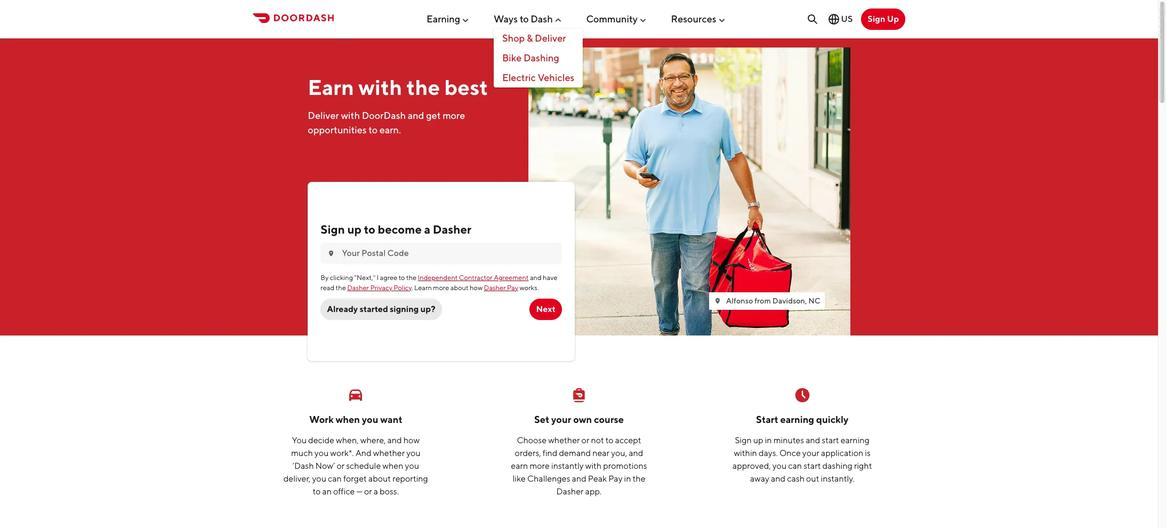 Task type: vqa. For each thing, say whether or not it's contained in the screenshot.
approved,
yes



Task type: describe. For each thing, give the bounding box(es) containing it.
whether inside choose whether or not to accept orders, find demand near you, and earn more instantly with promotions like challenges and peak pay in the dasher app.
[[548, 435, 580, 445]]

choose whether or not to accept orders, find demand near you, and earn more instantly with promotions like challenges and peak pay in the dasher app.
[[511, 435, 647, 496]]

find
[[543, 448, 558, 458]]

to left dash
[[520, 13, 529, 24]]

when,
[[336, 435, 359, 445]]

dasher pay link
[[484, 283, 518, 291]]

near
[[593, 448, 610, 458]]

quickly
[[816, 414, 849, 425]]

more for learn
[[433, 283, 449, 291]]

become
[[378, 222, 422, 236]]

works.
[[520, 283, 539, 291]]

already started signing up?
[[327, 304, 436, 314]]

dashing
[[524, 52, 559, 63]]

earn.
[[380, 124, 401, 135]]

shop & deliver link
[[494, 29, 583, 49]]

ways
[[494, 13, 518, 24]]

sign up to become a dasher
[[321, 222, 472, 236]]

"next,"
[[354, 274, 376, 282]]

about inside you decide when, where, and how much you work*. and whether you 'dash now' or schedule when you deliver, you can forget about reporting to an office — or a boss.
[[368, 473, 391, 484]]

bike
[[502, 52, 522, 63]]

can inside sign up in minutes and start earning within days. once your application is approved, you can start dashing right away and cash out instantly.
[[788, 461, 802, 471]]

bike dashing link
[[494, 49, 583, 68]]

your inside sign up in minutes and start earning within days. once your application is approved, you can start dashing right away and cash out instantly.
[[803, 448, 820, 458]]

alfonso
[[726, 296, 753, 305]]

decide
[[308, 435, 334, 445]]

and inside 'and have read the'
[[530, 274, 542, 282]]

own
[[573, 414, 592, 425]]

policy
[[394, 283, 412, 291]]

dashing
[[823, 461, 853, 471]]

start
[[756, 414, 779, 425]]

signing
[[390, 304, 419, 314]]

and down instantly
[[572, 473, 587, 484]]

ways to dash link
[[494, 9, 563, 29]]

0 horizontal spatial when
[[336, 414, 360, 425]]

a inside you decide when, where, and how much you work*. and whether you 'dash now' or schedule when you deliver, you can forget about reporting to an office — or a boss.
[[374, 486, 378, 496]]

with inside choose whether or not to accept orders, find demand near you, and earn more instantly with promotions like challenges and peak pay in the dasher app.
[[585, 461, 602, 471]]

want
[[380, 414, 403, 425]]

and inside you decide when, where, and how much you work*. and whether you 'dash now' or schedule when you deliver, you can forget about reporting to an office — or a boss.
[[387, 435, 402, 445]]

and
[[356, 448, 372, 458]]

to left become at left top
[[364, 222, 376, 236]]

office
[[333, 486, 355, 496]]

sign up button
[[862, 9, 906, 30]]

location pin image
[[714, 297, 722, 305]]

work
[[309, 414, 334, 425]]

0 horizontal spatial your
[[551, 414, 571, 425]]

by
[[321, 274, 329, 282]]

dasher inside choose whether or not to accept orders, find demand near you, and earn more instantly with promotions like challenges and peak pay in the dasher app.
[[557, 486, 584, 496]]

learn
[[414, 283, 432, 291]]

forget
[[343, 473, 367, 484]]

earn
[[308, 74, 354, 100]]

set your own course
[[534, 414, 624, 425]]

0 horizontal spatial earning
[[781, 414, 815, 425]]

work*.
[[330, 448, 354, 458]]

started
[[360, 304, 388, 314]]

contractor
[[459, 274, 493, 282]]

with for doordash
[[341, 110, 360, 121]]

within
[[734, 448, 757, 458]]

already
[[327, 304, 358, 314]]

independent contractor agreement link
[[418, 274, 529, 282]]

2 vertical spatial or
[[364, 486, 372, 496]]

to up policy
[[399, 274, 405, 282]]

instantly.
[[821, 473, 855, 484]]

davidson,
[[773, 296, 807, 305]]

sign for sign up
[[868, 14, 886, 24]]

once
[[780, 448, 801, 458]]

bike dashing
[[502, 52, 559, 63]]

sign for sign up in minutes and start earning within days. once your application is approved, you can start dashing right away and cash out instantly.
[[735, 435, 752, 445]]

set
[[534, 414, 550, 425]]

earn with the best
[[308, 74, 488, 100]]

agree
[[380, 274, 398, 282]]

the inside choose whether or not to accept orders, find demand near you, and earn more instantly with promotions like challenges and peak pay in the dasher app.
[[633, 473, 646, 484]]

much
[[291, 448, 313, 458]]

now'
[[315, 461, 335, 471]]

privacy
[[370, 283, 393, 291]]

days.
[[759, 448, 778, 458]]

promotions
[[603, 461, 647, 471]]

in inside choose whether or not to accept orders, find demand near you, and earn more instantly with promotions like challenges and peak pay in the dasher app.
[[624, 473, 631, 484]]

and down accept at the right of the page
[[629, 448, 643, 458]]

agreement
[[494, 274, 529, 282]]

demand
[[559, 448, 591, 458]]

to inside choose whether or not to accept orders, find demand near you, and earn more instantly with promotions like challenges and peak pay in the dasher app.
[[606, 435, 614, 445]]

or inside choose whether or not to accept orders, find demand near you, and earn more instantly with promotions like challenges and peak pay in the dasher app.
[[582, 435, 590, 445]]

dasher privacy policy . learn more about how dasher pay works.
[[347, 283, 539, 291]]

and left cash
[[771, 473, 786, 484]]

you inside sign up in minutes and start earning within days. once your application is approved, you can start dashing right away and cash out instantly.
[[773, 461, 787, 471]]

accept
[[615, 435, 641, 445]]

choose
[[517, 435, 547, 445]]

start earning quickly
[[756, 414, 849, 425]]

Your Postal Code text field
[[342, 248, 556, 259]]



Task type: locate. For each thing, give the bounding box(es) containing it.
deliver right &
[[535, 33, 566, 44]]

with up opportunities
[[341, 110, 360, 121]]

i
[[377, 274, 379, 282]]

1 vertical spatial about
[[368, 473, 391, 484]]

2 vertical spatial sign
[[735, 435, 752, 445]]

dasher down "next,"
[[347, 283, 369, 291]]

ways to dash
[[494, 13, 553, 24]]

when up the when,
[[336, 414, 360, 425]]

sign up location pin image
[[321, 222, 345, 236]]

from
[[755, 296, 771, 305]]

minutes
[[774, 435, 804, 445]]

community
[[586, 13, 638, 24]]

1 horizontal spatial your
[[803, 448, 820, 458]]

in down "promotions"
[[624, 473, 631, 484]]

pay down the agreement
[[507, 283, 518, 291]]

—
[[356, 486, 363, 496]]

1 vertical spatial whether
[[373, 448, 405, 458]]

0 vertical spatial in
[[765, 435, 772, 445]]

whether inside you decide when, where, and how much you work*. and whether you 'dash now' or schedule when you deliver, you can forget about reporting to an office — or a boss.
[[373, 448, 405, 458]]

vehicle car image
[[347, 386, 364, 404]]

an
[[322, 486, 332, 496]]

pay
[[507, 283, 518, 291], [609, 473, 623, 484]]

electric vehicles
[[502, 72, 575, 83]]

1 horizontal spatial start
[[822, 435, 839, 445]]

orders,
[[515, 448, 541, 458]]

1 horizontal spatial when
[[383, 461, 403, 471]]

right
[[854, 461, 872, 471]]

or left not
[[582, 435, 590, 445]]

1 vertical spatial how
[[404, 435, 420, 445]]

can up an
[[328, 473, 342, 484]]

you
[[292, 435, 307, 445]]

2 vertical spatial with
[[585, 461, 602, 471]]

alfonso from davidson, nc
[[726, 296, 821, 305]]

and left the get
[[408, 110, 424, 121]]

about up boss.
[[368, 473, 391, 484]]

1 vertical spatial sign
[[321, 222, 345, 236]]

to right not
[[606, 435, 614, 445]]

dasher
[[433, 222, 472, 236], [347, 283, 369, 291], [484, 283, 506, 291], [557, 486, 584, 496]]

1 vertical spatial or
[[337, 461, 345, 471]]

cash
[[787, 473, 805, 484]]

0 horizontal spatial pay
[[507, 283, 518, 291]]

0 horizontal spatial in
[[624, 473, 631, 484]]

and have read the
[[321, 274, 558, 291]]

1 horizontal spatial sign
[[735, 435, 752, 445]]

0 horizontal spatial whether
[[373, 448, 405, 458]]

0 vertical spatial deliver
[[535, 33, 566, 44]]

more down "independent"
[[433, 283, 449, 291]]

alfonso from davidson, nc image
[[528, 47, 851, 335]]

to left 'earn.'
[[369, 124, 378, 135]]

0 vertical spatial how
[[470, 283, 483, 291]]

with up peak on the right bottom of the page
[[585, 461, 602, 471]]

us
[[841, 14, 853, 24]]

0 horizontal spatial sign
[[321, 222, 345, 236]]

about
[[451, 283, 469, 291], [368, 473, 391, 484]]

1 vertical spatial your
[[803, 448, 820, 458]]

1 vertical spatial up
[[753, 435, 764, 445]]

a left boss.
[[374, 486, 378, 496]]

1 horizontal spatial deliver
[[535, 33, 566, 44]]

or right —
[[364, 486, 372, 496]]

up for in
[[753, 435, 764, 445]]

up
[[887, 14, 899, 24]]

get
[[426, 110, 441, 121]]

earn
[[511, 461, 528, 471]]

in
[[765, 435, 772, 445], [624, 473, 631, 484]]

more for get
[[443, 110, 465, 121]]

clicking
[[330, 274, 353, 282]]

1 horizontal spatial in
[[765, 435, 772, 445]]

and up works.
[[530, 274, 542, 282]]

.
[[412, 283, 413, 291]]

more right the get
[[443, 110, 465, 121]]

course
[[594, 414, 624, 425]]

start up out
[[804, 461, 821, 471]]

1 horizontal spatial pay
[[609, 473, 623, 484]]

independent
[[418, 274, 458, 282]]

1 horizontal spatial whether
[[548, 435, 580, 445]]

up left become at left top
[[347, 222, 362, 236]]

deliver up opportunities
[[308, 110, 339, 121]]

earning link
[[427, 9, 470, 29]]

you decide when, where, and how much you work*. and whether you 'dash now' or schedule when you deliver, you can forget about reporting to an office — or a boss.
[[284, 435, 428, 496]]

1 horizontal spatial a
[[424, 222, 431, 236]]

out
[[806, 473, 819, 484]]

opportunities
[[308, 124, 367, 135]]

dasher down the agreement
[[484, 283, 506, 291]]

0 vertical spatial up
[[347, 222, 362, 236]]

0 vertical spatial your
[[551, 414, 571, 425]]

order hotbag fill image
[[571, 386, 588, 404]]

0 horizontal spatial deliver
[[308, 110, 339, 121]]

0 vertical spatial sign
[[868, 14, 886, 24]]

0 vertical spatial with
[[358, 74, 402, 100]]

1 vertical spatial earning
[[841, 435, 870, 445]]

how down contractor
[[470, 283, 483, 291]]

0 vertical spatial when
[[336, 414, 360, 425]]

1 vertical spatial with
[[341, 110, 360, 121]]

earning inside sign up in minutes and start earning within days. once your application is approved, you can start dashing right away and cash out instantly.
[[841, 435, 870, 445]]

0 horizontal spatial how
[[404, 435, 420, 445]]

dasher up your postal code text field
[[433, 222, 472, 236]]

to inside deliver with doordash and get more opportunities to earn.
[[369, 124, 378, 135]]

away
[[750, 473, 770, 484]]

deliver,
[[284, 473, 311, 484]]

can up cash
[[788, 461, 802, 471]]

0 horizontal spatial a
[[374, 486, 378, 496]]

0 horizontal spatial can
[[328, 473, 342, 484]]

your right the once
[[803, 448, 820, 458]]

pay down "promotions"
[[609, 473, 623, 484]]

with inside deliver with doordash and get more opportunities to earn.
[[341, 110, 360, 121]]

how up the reporting
[[404, 435, 420, 445]]

up inside sign up in minutes and start earning within days. once your application is approved, you can start dashing right away and cash out instantly.
[[753, 435, 764, 445]]

your right set
[[551, 414, 571, 425]]

dasher left app.
[[557, 486, 584, 496]]

vehicles
[[538, 72, 575, 83]]

sign
[[868, 14, 886, 24], [321, 222, 345, 236], [735, 435, 752, 445]]

by clicking "next," i agree to the independent contractor agreement
[[321, 274, 529, 282]]

more up challenges
[[530, 461, 550, 471]]

1 vertical spatial when
[[383, 461, 403, 471]]

reporting
[[393, 473, 428, 484]]

1 horizontal spatial can
[[788, 461, 802, 471]]

boss.
[[380, 486, 399, 496]]

1 vertical spatial deliver
[[308, 110, 339, 121]]

0 horizontal spatial start
[[804, 461, 821, 471]]

deliver inside deliver with doordash and get more opportunities to earn.
[[308, 110, 339, 121]]

start up application
[[822, 435, 839, 445]]

the up the get
[[407, 74, 440, 100]]

sign up in minutes and start earning within days. once your application is approved, you can start dashing right away and cash out instantly.
[[733, 435, 872, 484]]

how
[[470, 283, 483, 291], [404, 435, 420, 445]]

next button
[[530, 299, 562, 320]]

about down independent contractor agreement link
[[451, 283, 469, 291]]

or down work*.
[[337, 461, 345, 471]]

2 horizontal spatial sign
[[868, 14, 886, 24]]

application
[[821, 448, 864, 458]]

community link
[[586, 9, 647, 29]]

already started signing up? button
[[321, 299, 442, 320]]

earning
[[781, 414, 815, 425], [841, 435, 870, 445]]

1 vertical spatial in
[[624, 473, 631, 484]]

sign for sign up to become a dasher
[[321, 222, 345, 236]]

peak
[[588, 473, 607, 484]]

0 vertical spatial pay
[[507, 283, 518, 291]]

with for the
[[358, 74, 402, 100]]

when
[[336, 414, 360, 425], [383, 461, 403, 471]]

when up the reporting
[[383, 461, 403, 471]]

deliver with doordash and get more opportunities to earn.
[[308, 110, 465, 135]]

when inside you decide when, where, and how much you work*. and whether you 'dash now' or schedule when you deliver, you can forget about reporting to an office — or a boss.
[[383, 461, 403, 471]]

the inside 'and have read the'
[[336, 283, 346, 291]]

the up .
[[406, 274, 417, 282]]

0 vertical spatial whether
[[548, 435, 580, 445]]

and inside deliver with doordash and get more opportunities to earn.
[[408, 110, 424, 121]]

more inside deliver with doordash and get more opportunities to earn.
[[443, 110, 465, 121]]

1 vertical spatial start
[[804, 461, 821, 471]]

0 vertical spatial start
[[822, 435, 839, 445]]

1 horizontal spatial or
[[364, 486, 372, 496]]

the down clicking
[[336, 283, 346, 291]]

like
[[513, 473, 526, 484]]

or
[[582, 435, 590, 445], [337, 461, 345, 471], [364, 486, 372, 496]]

schedule
[[346, 461, 381, 471]]

0 vertical spatial a
[[424, 222, 431, 236]]

earning up is
[[841, 435, 870, 445]]

and down want
[[387, 435, 402, 445]]

location pin image
[[327, 249, 336, 258]]

0 vertical spatial earning
[[781, 414, 815, 425]]

best
[[445, 74, 488, 100]]

can inside you decide when, where, and how much you work*. and whether you 'dash now' or schedule when you deliver, you can forget about reporting to an office — or a boss.
[[328, 473, 342, 484]]

the
[[407, 74, 440, 100], [406, 274, 417, 282], [336, 283, 346, 291], [633, 473, 646, 484]]

up?
[[421, 304, 436, 314]]

resources link
[[671, 9, 726, 29]]

1 vertical spatial a
[[374, 486, 378, 496]]

whether
[[548, 435, 580, 445], [373, 448, 405, 458]]

resources
[[671, 13, 717, 24]]

and down start earning quickly
[[806, 435, 820, 445]]

0 vertical spatial or
[[582, 435, 590, 445]]

read
[[321, 283, 335, 291]]

to inside you decide when, where, and how much you work*. and whether you 'dash now' or schedule when you deliver, you can forget about reporting to an office — or a boss.
[[313, 486, 321, 496]]

electric vehicles link
[[494, 68, 583, 88]]

sign inside sign up button
[[868, 14, 886, 24]]

to left an
[[313, 486, 321, 496]]

2 horizontal spatial or
[[582, 435, 590, 445]]

a
[[424, 222, 431, 236], [374, 486, 378, 496]]

0 horizontal spatial up
[[347, 222, 362, 236]]

up for to
[[347, 222, 362, 236]]

1 horizontal spatial earning
[[841, 435, 870, 445]]

0 horizontal spatial or
[[337, 461, 345, 471]]

sign left "up"
[[868, 14, 886, 24]]

more inside choose whether or not to accept orders, find demand near you, and earn more instantly with promotions like challenges and peak pay in the dasher app.
[[530, 461, 550, 471]]

you,
[[611, 448, 627, 458]]

2 vertical spatial more
[[530, 461, 550, 471]]

have
[[543, 274, 558, 282]]

work when you want
[[309, 414, 403, 425]]

whether down where,
[[373, 448, 405, 458]]

how inside you decide when, where, and how much you work*. and whether you 'dash now' or schedule when you deliver, you can forget about reporting to an office — or a boss.
[[404, 435, 420, 445]]

0 horizontal spatial about
[[368, 473, 391, 484]]

next
[[536, 304, 556, 314]]

not
[[591, 435, 604, 445]]

sign up within
[[735, 435, 752, 445]]

is
[[865, 448, 871, 458]]

globe line image
[[828, 13, 840, 26]]

in up days. at the right bottom of page
[[765, 435, 772, 445]]

more
[[443, 110, 465, 121], [433, 283, 449, 291], [530, 461, 550, 471]]

shop
[[502, 33, 525, 44]]

1 horizontal spatial about
[[451, 283, 469, 291]]

&
[[527, 33, 533, 44]]

0 vertical spatial about
[[451, 283, 469, 291]]

'dash
[[293, 461, 314, 471]]

pay inside choose whether or not to accept orders, find demand near you, and earn more instantly with promotions like challenges and peak pay in the dasher app.
[[609, 473, 623, 484]]

in inside sign up in minutes and start earning within days. once your application is approved, you can start dashing right away and cash out instantly.
[[765, 435, 772, 445]]

a right become at left top
[[424, 222, 431, 236]]

sign inside sign up in minutes and start earning within days. once your application is approved, you can start dashing right away and cash out instantly.
[[735, 435, 752, 445]]

to
[[520, 13, 529, 24], [369, 124, 378, 135], [364, 222, 376, 236], [399, 274, 405, 282], [606, 435, 614, 445], [313, 486, 321, 496]]

1 vertical spatial pay
[[609, 473, 623, 484]]

instantly
[[551, 461, 584, 471]]

0 vertical spatial can
[[788, 461, 802, 471]]

0 vertical spatial more
[[443, 110, 465, 121]]

1 vertical spatial more
[[433, 283, 449, 291]]

can
[[788, 461, 802, 471], [328, 473, 342, 484]]

shop & deliver
[[502, 33, 566, 44]]

electric
[[502, 72, 536, 83]]

time fill image
[[794, 386, 811, 404]]

up up days. at the right bottom of page
[[753, 435, 764, 445]]

whether up demand
[[548, 435, 580, 445]]

1 vertical spatial can
[[328, 473, 342, 484]]

1 horizontal spatial up
[[753, 435, 764, 445]]

earning
[[427, 13, 460, 24]]

earning up the minutes
[[781, 414, 815, 425]]

the down "promotions"
[[633, 473, 646, 484]]

with up the doordash
[[358, 74, 402, 100]]

1 horizontal spatial how
[[470, 283, 483, 291]]



